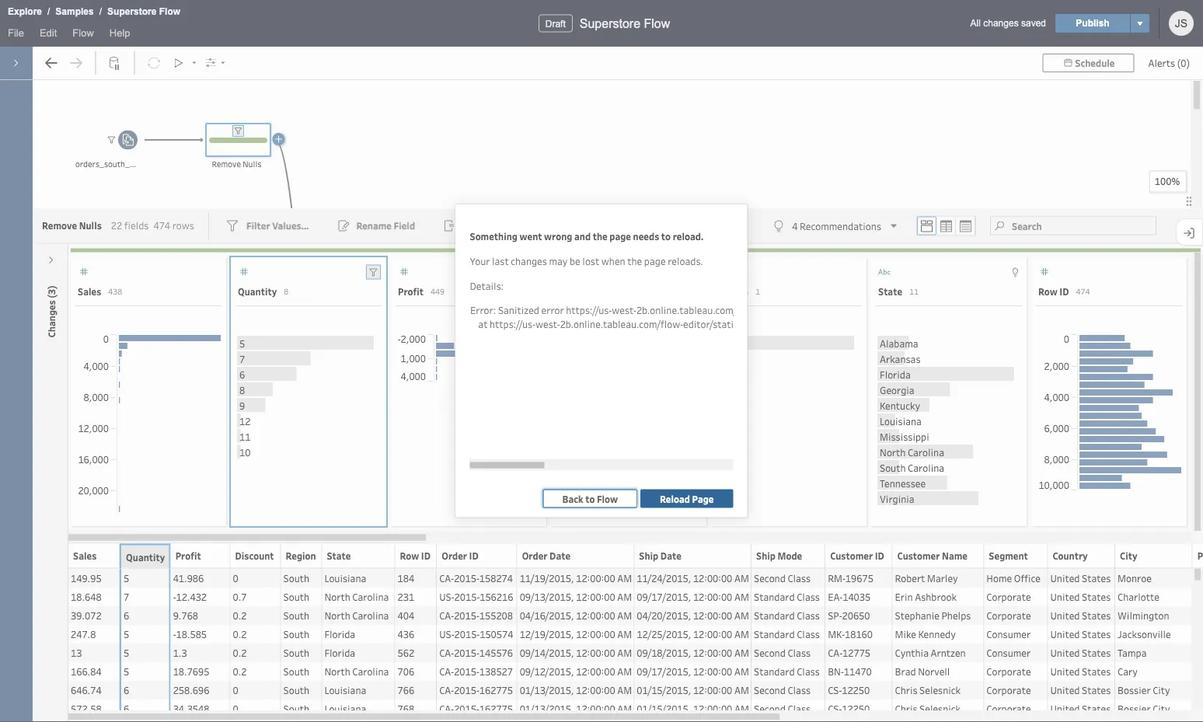 Task type: vqa. For each thing, say whether or not it's contained in the screenshot.


Task type: describe. For each thing, give the bounding box(es) containing it.
2 chris from the top
[[895, 702, 918, 715]]

2 09/17/2015, from the top
[[637, 665, 691, 677]]

customer for customer id
[[830, 549, 873, 562]]

to
[[661, 230, 671, 242]]

4d5c-
[[988, 303, 1012, 316]]

resizeobserver
[[1123, 303, 1192, 316]]

explore / samples / superstore flow
[[8, 6, 180, 17]]

1 consumer from the top
[[987, 627, 1031, 640]]

your
[[470, 255, 490, 268]]

6 inside 5 7 6 8 9 12 11 10
[[239, 368, 245, 381]]

8 united from the top
[[1050, 702, 1080, 715]]

ca- right 706 at the left
[[439, 665, 454, 677]]

09/12/2015,
[[520, 665, 574, 677]]

carolina left 231
[[352, 590, 389, 603]]

date for ship date
[[661, 549, 682, 562]]

rm-
[[828, 571, 846, 584]]

4 second from the top
[[754, 702, 786, 715]]

customer for customer name
[[897, 549, 940, 562]]

0.7
[[233, 590, 247, 603]]

row for row id
[[400, 549, 419, 562]]

1 0.2 from the top
[[233, 609, 247, 621]]

1 horizontal spatial the
[[627, 255, 642, 268]]

4,000 inside -2,000 1,000 4,000
[[401, 369, 426, 382]]

order for order id
[[442, 549, 467, 562]]

recommendations image
[[1009, 265, 1022, 278]]

562
[[398, 646, 414, 659]]

1 horizontal spatial changes
[[983, 18, 1019, 28]]

149.95
[[71, 571, 102, 584]]

436
[[398, 627, 414, 640]]

1 vertical spatial remove nulls
[[42, 219, 102, 231]]

0 down 3de26a5ab9d0:0,0:
[[1064, 332, 1069, 345]]

profit 449
[[398, 285, 445, 297]]

12775
[[843, 646, 871, 659]]

1 cs- from the top
[[828, 683, 842, 696]]

https://us-
[[566, 303, 611, 316]]

sanitized
[[498, 303, 539, 316]]

charlotte
[[1118, 590, 1160, 603]]

3 2015- from the top
[[454, 609, 479, 621]]

row id 474
[[1038, 285, 1090, 297]]

11470
[[844, 665, 872, 677]]

discount
[[235, 549, 274, 562]]

9
[[239, 399, 245, 412]]

ca- inside rm-19675 ea-14035 sp-20650 mk-18160 ca-12775 bn-11470 cs-12250 cs-12250
[[828, 646, 843, 659]]

145576
[[479, 646, 513, 659]]

1 horizontal spatial flow
[[159, 6, 180, 17]]

edit
[[40, 27, 57, 38]]

customer id
[[830, 549, 884, 562]]

0 vertical spatial page
[[610, 230, 631, 242]]

1 vertical spatial nulls
[[79, 219, 102, 231]]

1 bossier from the top
[[1118, 683, 1151, 696]]

1 vertical spatial 11
[[239, 430, 251, 443]]

- inside -2,000 1,000 4,000
[[398, 332, 401, 345]]

2b.online.tableau.com/site/johnsmith43233/flow-
[[636, 303, 855, 316]]

alabama
[[880, 337, 918, 349]]

2 united from the top
[[1050, 590, 1080, 603]]

error dialog
[[456, 205, 1203, 517]]

robert marley erin ashbrook stephanie phelps mike kennedy cynthia arntzen brad norvell chris selesnick chris selesnick
[[895, 571, 971, 715]]

2 horizontal spatial 4,000
[[1044, 390, 1069, 403]]

quantity 8
[[238, 285, 289, 297]]

1,000
[[401, 351, 426, 364]]

0 horizontal spatial 4,000
[[84, 359, 109, 372]]

766
[[398, 683, 414, 696]]

Search text field
[[990, 217, 1157, 235]]

3de26a5ab9d0:0,0:
[[1036, 303, 1121, 316]]

1 09/17/2015, from the top
[[637, 590, 691, 603]]

ca- down order id
[[439, 571, 454, 584]]

js button
[[1169, 11, 1194, 36]]

carolina down mississippi on the bottom
[[908, 445, 944, 458]]

publish button
[[1055, 14, 1130, 33]]

west-
[[611, 303, 636, 316]]

flow inside popup button
[[73, 27, 94, 38]]

mike
[[895, 627, 916, 640]]

0 right 34.3548
[[233, 702, 238, 715]]

all
[[970, 18, 981, 28]]

2 01/15/2015, from the top
[[637, 702, 691, 715]]

3 0.2 from the top
[[233, 646, 247, 659]]

your last changes may be lost when the page reloads.
[[470, 255, 703, 268]]

04/20/2015,
[[637, 609, 691, 621]]

1 162775 from the top
[[479, 683, 513, 696]]

2 01/13/2015, from the top
[[520, 702, 574, 715]]

publish
[[1076, 18, 1110, 28]]

7 2015- from the top
[[454, 683, 479, 696]]

quantity for quantity 8
[[238, 285, 277, 297]]

0 vertical spatial nulls
[[243, 159, 262, 169]]

row id
[[400, 549, 431, 562]]

18160
[[845, 627, 873, 640]]

2 vertical spatial florida
[[324, 646, 355, 659]]

4 0.2 from the top
[[233, 665, 247, 677]]

11/19/2015,
[[520, 571, 574, 584]]

robert
[[895, 571, 925, 584]]

2,000 inside -2,000 1,000 4,000
[[401, 332, 426, 345]]

7 united from the top
[[1050, 683, 1080, 696]]

8 states from the top
[[1082, 702, 1111, 715]]

georgia
[[880, 383, 915, 396]]

11/24/2015,
[[637, 571, 691, 584]]

profit for profit 449
[[398, 285, 424, 297]]

5 7 6 5 5 5 6 6
[[124, 571, 129, 715]]

2 vertical spatial -
[[173, 627, 176, 640]]

1 united from the top
[[1050, 571, 1080, 584]]

0 up 0.7
[[233, 571, 238, 584]]

4 corporate from the top
[[987, 683, 1031, 696]]

changes (3)
[[45, 286, 58, 338]]

brad
[[895, 665, 916, 677]]

ship date
[[639, 549, 682, 562]]

8 inside quantity 8
[[284, 286, 289, 297]]

schedule
[[1075, 57, 1115, 69]]

2 standard from the top
[[754, 609, 795, 621]]

2 horizontal spatial flow
[[644, 16, 670, 30]]

2 us- from the top
[[439, 627, 454, 640]]

7 for 5 7 6 8 9 12 11 10
[[239, 352, 245, 365]]

1 horizontal spatial page
[[644, 255, 666, 268]]

louisiana left 184 on the left bottom of the page
[[324, 571, 366, 584]]

646.74
[[71, 683, 102, 696]]

0 vertical spatial city
[[1120, 549, 1138, 562]]

schedule button
[[1043, 54, 1134, 72]]

16,000
[[78, 452, 109, 465]]

0 vertical spatial the
[[593, 230, 608, 242]]

details:
[[470, 280, 504, 293]]

768
[[398, 702, 414, 715]]

1 01/13/2015, from the top
[[520, 683, 574, 696]]

ca- right 768
[[439, 702, 454, 715]]

474 for id
[[1076, 286, 1090, 297]]

4 states from the top
[[1082, 627, 1111, 640]]

149.95 18.648 39.072 247.8 13 166.84 646.74 572.58
[[71, 571, 102, 715]]

1 horizontal spatial 2,000
[[1044, 359, 1069, 372]]

and
[[574, 230, 591, 242]]

7 for 5 7 6 5 5 5 6 6
[[124, 590, 129, 603]]

10,000
[[1039, 478, 1069, 491]]

4 standard from the top
[[754, 665, 795, 677]]

1
[[756, 286, 760, 297]]

12
[[239, 414, 251, 427]]

order id
[[442, 549, 479, 562]]

2 cs- from the top
[[828, 702, 842, 715]]

something
[[470, 230, 518, 242]]

6 2015- from the top
[[454, 665, 479, 677]]

home office corporate corporate consumer consumer corporate corporate corporate
[[987, 571, 1041, 715]]

04/16/2015,
[[520, 609, 574, 621]]

-2,000 1,000 4,000
[[398, 332, 426, 382]]

1 2015- from the top
[[454, 571, 479, 584]]

superstore flow
[[580, 16, 670, 30]]

region for region 1
[[718, 285, 749, 297]]

louisiana left 768
[[324, 702, 366, 715]]

carolina left 706 at the left
[[352, 665, 389, 677]]

404
[[398, 609, 414, 621]]

jacksonville
[[1118, 627, 1171, 640]]

12/25/2015,
[[637, 627, 691, 640]]

sales for sales 438
[[78, 285, 101, 297]]

3 states from the top
[[1082, 609, 1111, 621]]

0 down sales 438
[[103, 332, 109, 345]]

north inside alabama arkansas florida georgia kentucky louisiana mississippi north carolina south carolina tennessee virginia
[[880, 445, 906, 458]]

id for row id
[[421, 549, 431, 562]]

2 2015- from the top
[[454, 590, 480, 603]]

ca-2015-158274 us-2015-156216 ca-2015-155208 us-2015-150574 ca-2015-145576 ca-2015-138527 ca-2015-162775 ca-2015-162775 11/19/2015, 12:00:00 am 09/13/2015, 12:00:00 am 04/16/2015, 12:00:00 am 12/19/2015, 12:00:00 am 09/14/2015, 12:00:00 am 09/12/2015, 12:00:00 am 01/13/2015, 12:00:00 am 01/13/2015, 12:00:00 am 11/24/2015, 12:00:00 am 09/17/2015, 12:00:00 am 04/20/2015, 12:00:00 am 12/25/2015, 12:00:00 am 09/18/2015, 12:00:00 am 09/17/2015, 12:00:00 am 01/15/2015, 12:00:00 am 01/15/2015, 12:00:00 am second class standard class standard class standard class second class standard class second class second class
[[439, 571, 820, 715]]

20650
[[842, 609, 870, 621]]

erin
[[895, 590, 913, 603]]

13
[[71, 646, 82, 659]]

2 second from the top
[[754, 646, 786, 659]]

247.8
[[71, 627, 96, 640]]

1 vertical spatial remove
[[42, 219, 77, 231]]

rm-19675 ea-14035 sp-20650 mk-18160 ca-12775 bn-11470 cs-12250 cs-12250
[[828, 571, 874, 715]]

12.432
[[176, 590, 207, 603]]

help button
[[102, 24, 138, 47]]

8bb6-
[[963, 303, 988, 316]]

state 11
[[878, 285, 919, 297]]

6 right 572.58
[[124, 702, 129, 715]]



Task type: locate. For each thing, give the bounding box(es) containing it.
1 vertical spatial quantity
[[126, 551, 165, 563]]

1 horizontal spatial 7
[[239, 352, 245, 365]]

5 inside 5 7 6 8 9 12 11 10
[[239, 337, 245, 349]]

1 vertical spatial bossier
[[1118, 702, 1151, 715]]

4,000 up 6,000
[[1044, 390, 1069, 403]]

5 7 6 8 9 12 11 10
[[239, 337, 251, 458]]

row
[[1038, 285, 1058, 297], [400, 549, 419, 562]]

1 vertical spatial chris
[[895, 702, 918, 715]]

profit up 41.986
[[175, 549, 201, 562]]

1 date from the left
[[550, 549, 571, 562]]

474 left the rows
[[153, 219, 170, 232]]

0 vertical spatial selesnick
[[920, 683, 961, 696]]

no refreshes available image
[[142, 51, 166, 75]]

changes right all
[[983, 18, 1019, 28]]

1 horizontal spatial quantity
[[238, 285, 277, 297]]

south inside alabama arkansas florida georgia kentucky louisiana mississippi north carolina south carolina tennessee virginia
[[880, 461, 906, 474]]

- up 1.3
[[173, 627, 176, 640]]

0 vertical spatial 12250
[[842, 683, 870, 696]]

2 states from the top
[[1082, 590, 1111, 603]]

1 corporate from the top
[[987, 590, 1031, 603]]

7 states from the top
[[1082, 683, 1111, 696]]

2 / from the left
[[99, 6, 102, 17]]

profit left 449
[[398, 285, 424, 297]]

6 right 646.74
[[124, 683, 129, 696]]

1 horizontal spatial 8,000
[[1044, 452, 1069, 465]]

1 vertical spatial sales
[[73, 549, 97, 562]]

1 horizontal spatial /
[[99, 6, 102, 17]]

state up editor/drafts/31d2301d-
[[878, 285, 902, 297]]

2 bossier from the top
[[1118, 702, 1151, 715]]

south south south south south south south south
[[283, 571, 309, 715]]

changes inside error dialog
[[511, 255, 547, 268]]

1 vertical spatial consumer
[[987, 646, 1031, 659]]

6 states from the top
[[1082, 665, 1111, 677]]

0 horizontal spatial /
[[47, 6, 50, 17]]

1 horizontal spatial customer
[[897, 549, 940, 562]]

louisiana north carolina north carolina florida florida north carolina louisiana louisiana
[[324, 571, 389, 715]]

state for state
[[327, 549, 351, 562]]

19675
[[846, 571, 874, 584]]

6 right 39.072
[[124, 609, 129, 621]]

0 vertical spatial region
[[718, 285, 749, 297]]

option group
[[916, 216, 976, 236]]

0 horizontal spatial flow
[[73, 27, 94, 38]]

3 second from the top
[[754, 683, 786, 696]]

11 inside state 11
[[909, 286, 919, 297]]

carolina up tennessee
[[908, 461, 944, 474]]

2 162775 from the top
[[479, 702, 513, 715]]

3 corporate from the top
[[987, 665, 1031, 677]]

louisiana down kentucky
[[880, 414, 922, 427]]

explore link
[[7, 4, 43, 19]]

customer up 19675
[[830, 549, 873, 562]]

consumer
[[987, 627, 1031, 640], [987, 646, 1031, 659]]

1 horizontal spatial 8
[[284, 286, 289, 297]]

5 corporate from the top
[[987, 702, 1031, 715]]

2 ship from the left
[[756, 549, 776, 562]]

1 horizontal spatial nulls
[[243, 159, 262, 169]]

saved
[[1021, 18, 1046, 28]]

ea-
[[828, 590, 843, 603]]

09/13/2015,
[[520, 590, 574, 603]]

customer name
[[897, 549, 968, 562]]

samples link
[[55, 4, 95, 19]]

when
[[601, 255, 625, 268]]

0 horizontal spatial page
[[610, 230, 631, 242]]

row up 3de26a5ab9d0:0,0:
[[1038, 285, 1058, 297]]

0 horizontal spatial remove nulls
[[42, 219, 102, 231]]

rows
[[172, 219, 194, 232]]

22 fields 474 rows
[[111, 219, 194, 232]]

34.3548
[[173, 702, 209, 715]]

09/17/2015, down 09/18/2015,
[[637, 665, 691, 677]]

1 vertical spatial 7
[[124, 590, 129, 603]]

5 united from the top
[[1050, 646, 1080, 659]]

date up the 11/24/2015,
[[661, 549, 682, 562]]

/ right samples
[[99, 6, 102, 17]]

1 vertical spatial city
[[1153, 683, 1170, 696]]

ship up the 11/24/2015,
[[639, 549, 659, 562]]

0 vertical spatial sales
[[78, 285, 101, 297]]

156216
[[480, 590, 513, 603]]

8,000 up 10,000 at bottom
[[1044, 452, 1069, 465]]

1 us- from the top
[[439, 590, 454, 603]]

474 up 3de26a5ab9d0:0,0:
[[1076, 286, 1090, 297]]

ca- up bn- at the right bottom
[[828, 646, 843, 659]]

state for state 11
[[878, 285, 902, 297]]

18.648
[[71, 590, 102, 603]]

1 12250 from the top
[[842, 683, 870, 696]]

80df-
[[1012, 303, 1036, 316]]

region 1
[[718, 285, 760, 297]]

error:
[[470, 303, 496, 316]]

0 vertical spatial state
[[878, 285, 902, 297]]

1 horizontal spatial row
[[1038, 285, 1058, 297]]

1 horizontal spatial profit
[[398, 285, 424, 297]]

0 vertical spatial 01/13/2015,
[[520, 683, 574, 696]]

home
[[987, 571, 1012, 584]]

0 vertical spatial bossier
[[1118, 683, 1151, 696]]

region up 2b.online.tableau.com/site/johnsmith43233/flow-
[[718, 285, 749, 297]]

state
[[878, 285, 902, 297], [327, 549, 351, 562]]

wrong
[[544, 230, 572, 242]]

/ up edit
[[47, 6, 50, 17]]

41.986 -12.432 9.768 -18.585 1.3 18.7695 258.696 34.3548
[[173, 571, 209, 715]]

1.3
[[173, 646, 187, 659]]

0 horizontal spatial remove
[[42, 219, 77, 231]]

158274
[[479, 571, 513, 584]]

2 corporate from the top
[[987, 609, 1031, 621]]

mk-
[[828, 627, 845, 640]]

0 vertical spatial -
[[398, 332, 401, 345]]

country
[[1053, 549, 1088, 562]]

0 horizontal spatial 474
[[153, 219, 170, 232]]

1 01/15/2015, from the top
[[637, 683, 691, 696]]

0 vertical spatial consumer
[[987, 627, 1031, 640]]

arkansas
[[880, 352, 921, 365]]

sales up 149.95
[[73, 549, 97, 562]]

cary
[[1118, 665, 1138, 677]]

1 vertical spatial page
[[644, 255, 666, 268]]

cs-
[[828, 683, 842, 696], [828, 702, 842, 715]]

page
[[610, 230, 631, 242], [644, 255, 666, 268]]

8,000 up 12,000
[[84, 390, 109, 403]]

438
[[108, 286, 122, 297]]

0 vertical spatial 474
[[153, 219, 170, 232]]

1 vertical spatial cs-
[[828, 702, 842, 715]]

1 horizontal spatial 11
[[909, 286, 919, 297]]

region for region
[[286, 549, 316, 562]]

1 standard from the top
[[754, 590, 795, 603]]

id for row id 474
[[1060, 285, 1069, 297]]

page left needs
[[610, 230, 631, 242]]

0 vertical spatial remove nulls
[[212, 159, 262, 169]]

1 ship from the left
[[639, 549, 659, 562]]

162775
[[479, 683, 513, 696], [479, 702, 513, 715]]

0 vertical spatial 8
[[284, 286, 289, 297]]

may
[[549, 255, 568, 268]]

florida inside alabama arkansas florida georgia kentucky louisiana mississippi north carolina south carolina tennessee virginia
[[880, 368, 911, 381]]

11
[[909, 286, 919, 297], [239, 430, 251, 443]]

state left the row id
[[327, 549, 351, 562]]

3 united from the top
[[1050, 609, 1080, 621]]

0 horizontal spatial superstore
[[107, 6, 157, 17]]

0 horizontal spatial 8,000
[[84, 390, 109, 403]]

0 horizontal spatial nulls
[[79, 219, 102, 231]]

the right when
[[627, 255, 642, 268]]

1 vertical spatial florida
[[324, 627, 355, 640]]

1 vertical spatial changes
[[511, 255, 547, 268]]

None radio
[[956, 217, 975, 235]]

sales
[[78, 285, 101, 297], [73, 549, 97, 562]]

row up 184 on the left bottom of the page
[[400, 549, 419, 562]]

ca- right 562
[[439, 646, 454, 659]]

0 horizontal spatial row
[[400, 549, 419, 562]]

1 vertical spatial selesnick
[[920, 702, 961, 715]]

tennessee
[[880, 476, 926, 489]]

01/13/2015,
[[520, 683, 574, 696], [520, 702, 574, 715]]

selesnick
[[920, 683, 961, 696], [920, 702, 961, 715]]

2 vertical spatial city
[[1153, 702, 1170, 715]]

1 second from the top
[[754, 571, 786, 584]]

- up 1,000
[[398, 332, 401, 345]]

the right and
[[593, 230, 608, 242]]

0 horizontal spatial customer
[[830, 549, 873, 562]]

monroe
[[1118, 571, 1152, 584]]

superstore flow link
[[107, 4, 181, 19]]

5 2015- from the top
[[454, 646, 479, 659]]

0 vertical spatial row
[[1038, 285, 1058, 297]]

us- right 231
[[439, 590, 454, 603]]

customer up robert
[[897, 549, 940, 562]]

1 vertical spatial the
[[627, 255, 642, 268]]

1 vertical spatial 8,000
[[1044, 452, 1069, 465]]

- up 9.768 on the bottom
[[173, 590, 176, 603]]

12,000
[[78, 421, 109, 434]]

41.986
[[173, 571, 204, 584]]

the
[[593, 230, 608, 242], [627, 255, 642, 268]]

id for order id
[[469, 549, 479, 562]]

orders_south_2015
[[75, 159, 148, 169]]

order right the row id
[[442, 549, 467, 562]]

3 standard from the top
[[754, 627, 795, 640]]

consumer right arntzen
[[987, 646, 1031, 659]]

1 vertical spatial -
[[173, 590, 176, 603]]

1 horizontal spatial 4,000
[[401, 369, 426, 382]]

1 vertical spatial 12250
[[842, 702, 870, 715]]

carolina left 404
[[352, 609, 389, 621]]

2 0.2 from the top
[[233, 627, 247, 640]]

ship left mode
[[756, 549, 776, 562]]

7 inside 5 7 6 8 9 12 11 10
[[239, 352, 245, 365]]

superstore up help
[[107, 6, 157, 17]]

1 vertical spatial 01/13/2015,
[[520, 702, 574, 715]]

lost
[[582, 255, 599, 268]]

flow button
[[65, 24, 102, 47]]

order up 11/19/2015, at the left bottom of the page
[[522, 549, 548, 562]]

us- right 436
[[439, 627, 454, 640]]

1 vertical spatial 01/15/2015,
[[637, 702, 691, 715]]

8 inside 5 7 6 8 9 12 11 10
[[239, 383, 245, 396]]

0 vertical spatial 8,000
[[84, 390, 109, 403]]

0 horizontal spatial 2,000
[[401, 332, 426, 345]]

1 order from the left
[[442, 549, 467, 562]]

0 vertical spatial changes
[[983, 18, 1019, 28]]

1 horizontal spatial remove nulls
[[212, 159, 262, 169]]

0 horizontal spatial the
[[593, 230, 608, 242]]

order
[[442, 549, 467, 562], [522, 549, 548, 562]]

office
[[1014, 571, 1041, 584]]

1 chris from the top
[[895, 683, 918, 696]]

phelps
[[942, 609, 971, 621]]

profit for profit
[[175, 549, 201, 562]]

file button
[[0, 24, 32, 47]]

louisiana inside alabama arkansas florida georgia kentucky louisiana mississippi north carolina south carolina tennessee virginia
[[880, 414, 922, 427]]

1 vertical spatial 474
[[1076, 286, 1090, 297]]

2 date from the left
[[661, 549, 682, 562]]

18.585
[[176, 627, 207, 640]]

ca- right 766
[[439, 683, 454, 696]]

20,000
[[78, 483, 109, 496]]

changes down the went
[[511, 255, 547, 268]]

reloads.
[[668, 255, 703, 268]]

something went wrong and the page needs to reload.
[[470, 230, 704, 242]]

name
[[942, 549, 968, 562]]

superstore right draft
[[580, 16, 640, 30]]

09/18/2015,
[[637, 646, 691, 659]]

date up 11/19/2015, at the left bottom of the page
[[550, 549, 571, 562]]

5 states from the top
[[1082, 646, 1111, 659]]

marley
[[927, 571, 958, 584]]

0 vertical spatial 2,000
[[401, 332, 426, 345]]

0 vertical spatial 162775
[[479, 683, 513, 696]]

consumer down home
[[987, 627, 1031, 640]]

None radio
[[917, 217, 937, 235], [937, 217, 956, 235], [917, 217, 937, 235], [937, 217, 956, 235]]

id for customer id
[[875, 549, 884, 562]]

1 vertical spatial profit
[[175, 549, 201, 562]]

1 vertical spatial 2,000
[[1044, 359, 1069, 372]]

wilmington
[[1118, 609, 1169, 621]]

7 right 18.648
[[124, 590, 129, 603]]

1 vertical spatial 162775
[[479, 702, 513, 715]]

row for row id 474
[[1038, 285, 1058, 297]]

redo image
[[65, 51, 88, 75]]

11 up editor/drafts/31d2301d-
[[909, 286, 919, 297]]

sales left the 438
[[78, 285, 101, 297]]

2,000 down 3de26a5ab9d0:0,0:
[[1044, 359, 1069, 372]]

went
[[520, 230, 542, 242]]

2015-
[[454, 571, 479, 584], [454, 590, 480, 603], [454, 609, 479, 621], [454, 627, 480, 640], [454, 646, 479, 659], [454, 665, 479, 677], [454, 683, 479, 696], [454, 702, 479, 715]]

ship for ship date
[[639, 549, 659, 562]]

date for order date
[[550, 549, 571, 562]]

0 vertical spatial 11
[[909, 286, 919, 297]]

(0)
[[1177, 56, 1190, 69]]

0 right 258.696
[[233, 683, 238, 696]]

0 horizontal spatial 8
[[239, 383, 245, 396]]

1 horizontal spatial ship
[[756, 549, 776, 562]]

region right the discount
[[286, 549, 316, 562]]

1 vertical spatial us-
[[439, 627, 454, 640]]

150574
[[480, 627, 513, 640]]

class
[[788, 571, 811, 584], [797, 590, 820, 603], [797, 609, 820, 621], [797, 627, 820, 640], [788, 646, 811, 659], [797, 665, 820, 677], [788, 683, 811, 696], [788, 702, 811, 715]]

1 / from the left
[[47, 6, 50, 17]]

0 vertical spatial quantity
[[238, 285, 277, 297]]

12/19/2015,
[[520, 627, 574, 640]]

0 vertical spatial remove
[[212, 159, 241, 169]]

tampa
[[1118, 646, 1147, 659]]

4 united from the top
[[1050, 627, 1080, 640]]

1 horizontal spatial region
[[718, 285, 749, 297]]

1 selesnick from the top
[[920, 683, 961, 696]]

arntzen
[[931, 646, 966, 659]]

184
[[398, 571, 414, 584]]

0 horizontal spatial state
[[327, 549, 351, 562]]

474 for fields
[[153, 219, 170, 232]]

0 vertical spatial us-
[[439, 590, 454, 603]]

09/17/2015, down the 11/24/2015,
[[637, 590, 691, 603]]

1 horizontal spatial 474
[[1076, 286, 1090, 297]]

ship for ship mode
[[756, 549, 776, 562]]

449
[[431, 286, 445, 297]]

corporate
[[987, 590, 1031, 603], [987, 609, 1031, 621], [987, 665, 1031, 677], [987, 683, 1031, 696], [987, 702, 1031, 715]]

0 horizontal spatial profit
[[175, 549, 201, 562]]

0 vertical spatial florida
[[880, 368, 911, 381]]

quantity for quantity
[[126, 551, 165, 563]]

last
[[492, 255, 509, 268]]

1 horizontal spatial remove
[[212, 159, 241, 169]]

0 vertical spatial chris
[[895, 683, 918, 696]]

am
[[617, 571, 632, 584], [734, 571, 749, 584], [617, 590, 632, 603], [734, 590, 749, 603], [617, 609, 632, 621], [734, 609, 749, 621], [617, 627, 632, 640], [734, 627, 749, 640], [617, 646, 632, 659], [734, 646, 749, 659], [617, 665, 632, 677], [734, 665, 749, 677], [617, 683, 632, 696], [734, 683, 749, 696], [617, 702, 632, 715], [734, 702, 749, 715]]

louisiana left 766
[[324, 683, 366, 696]]

0 vertical spatial cs-
[[828, 683, 842, 696]]

2 consumer from the top
[[987, 646, 1031, 659]]

0 horizontal spatial quantity
[[126, 551, 165, 563]]

0 horizontal spatial order
[[442, 549, 467, 562]]

7 up 9
[[239, 352, 245, 365]]

4,000 down 1,000
[[401, 369, 426, 382]]

474 inside row id 474
[[1076, 286, 1090, 297]]

4 2015- from the top
[[454, 627, 480, 640]]

0 horizontal spatial ship
[[639, 549, 659, 562]]

page down needs
[[644, 255, 666, 268]]

184 231 404 436 562 706 766 768
[[398, 571, 414, 715]]

be
[[570, 255, 580, 268]]

0 vertical spatial 09/17/2015,
[[637, 590, 691, 603]]

11 down 12
[[239, 430, 251, 443]]

2 customer from the left
[[897, 549, 940, 562]]

2,000 up 1,000
[[401, 332, 426, 345]]

0 vertical spatial 01/15/2015,
[[637, 683, 691, 696]]

1 customer from the left
[[830, 549, 873, 562]]

1 vertical spatial row
[[400, 549, 419, 562]]

ca- right 404
[[439, 609, 454, 621]]

2 12250 from the top
[[842, 702, 870, 715]]

4,000 up 12,000
[[84, 359, 109, 372]]

6
[[239, 368, 245, 381], [124, 609, 129, 621], [124, 683, 129, 696], [124, 702, 129, 715]]

1 horizontal spatial superstore
[[580, 16, 640, 30]]

sales for sales
[[73, 549, 97, 562]]

alabama arkansas florida georgia kentucky louisiana mississippi north carolina south carolina tennessee virginia
[[880, 337, 944, 505]]

error
[[541, 303, 564, 316]]

2 order from the left
[[522, 549, 548, 562]]

258.696
[[173, 683, 209, 696]]

order for order date
[[522, 549, 548, 562]]

1 horizontal spatial date
[[661, 549, 682, 562]]

2 selesnick from the top
[[920, 702, 961, 715]]

(3)
[[45, 286, 58, 298]]

8 2015- from the top
[[454, 702, 479, 715]]

6 united from the top
[[1050, 665, 1080, 677]]

remove nulls
[[212, 159, 262, 169], [42, 219, 102, 231]]

166.84
[[71, 665, 102, 677]]

1 vertical spatial 09/17/2015,
[[637, 665, 691, 677]]

6 up 9
[[239, 368, 245, 381]]

1 states from the top
[[1082, 571, 1111, 584]]

0 vertical spatial profit
[[398, 285, 424, 297]]

needs
[[633, 230, 659, 242]]



